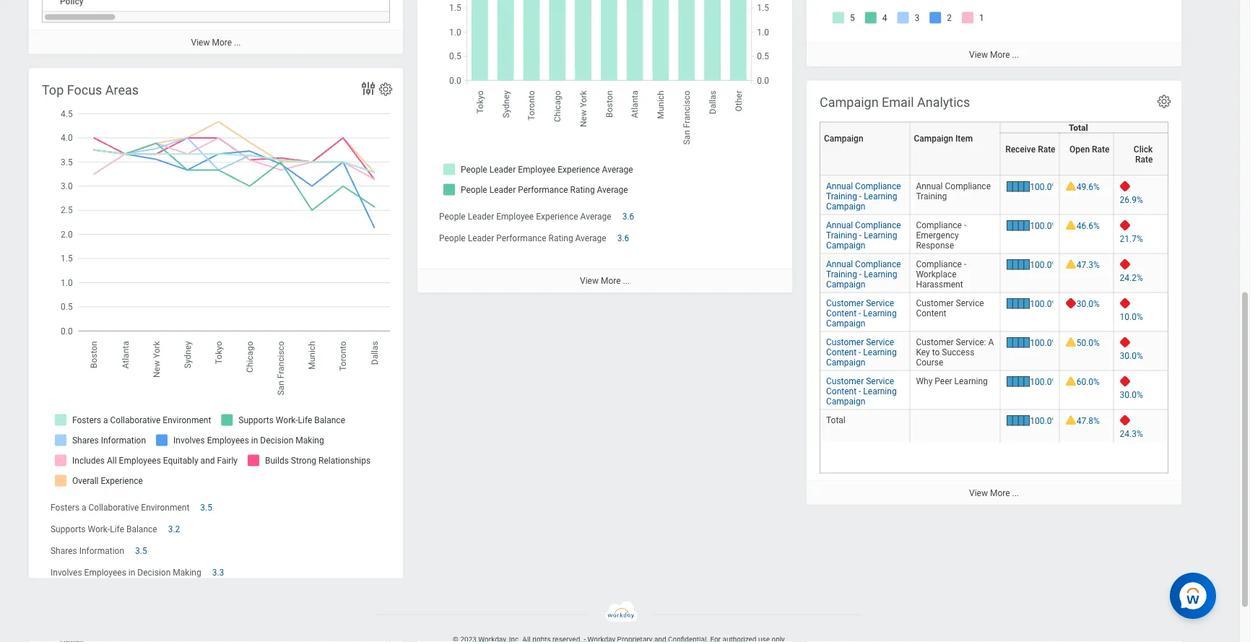 Task type: describe. For each thing, give the bounding box(es) containing it.
service:
[[956, 338, 987, 348]]

involves employees in decision making
[[51, 568, 201, 578]]

configure campaign email analytics image
[[1157, 94, 1173, 110]]

21.7% button
[[1120, 233, 1146, 245]]

- for annual compliance training
[[860, 192, 862, 202]]

60.0% button
[[1077, 377, 1102, 388]]

training inside 'annual compliance training'
[[916, 192, 947, 202]]

compliance down campaign button
[[856, 181, 901, 192]]

course
[[916, 358, 944, 368]]

compliance - emergency response element
[[916, 218, 967, 251]]

50.0%
[[1077, 338, 1100, 348]]

compliance left emergency
[[856, 220, 901, 231]]

3.5 for shares information
[[135, 547, 147, 557]]

customer for why peer learning
[[827, 377, 864, 387]]

learning for compliance - workplace harassment
[[864, 270, 898, 280]]

49.6%
[[1077, 182, 1100, 192]]

email
[[882, 95, 914, 110]]

people for people leader performance rating average
[[439, 234, 466, 244]]

key
[[916, 348, 930, 358]]

customer service content - learning campaign for customer service content
[[827, 298, 897, 329]]

100.0% button for 30.0%
[[1031, 298, 1061, 310]]

to
[[933, 348, 940, 358]]

service inside customer service content
[[956, 298, 985, 309]]

- for compliance - workplace harassment
[[860, 270, 862, 280]]

campaign button
[[824, 122, 916, 176]]

compliance - workplace harassment
[[916, 259, 967, 290]]

50.0% button
[[1077, 338, 1102, 349]]

1 horizontal spatial total
[[1069, 123, 1089, 133]]

view more ... for culture survey results element
[[970, 50, 1019, 60]]

open
[[1070, 145, 1090, 155]]

24.3%
[[1120, 429, 1144, 439]]

a
[[82, 503, 86, 513]]

people leader performance rating average
[[439, 234, 607, 244]]

customer inside customer service: a key to success course
[[916, 338, 954, 348]]

100.0% button for 50.0%
[[1031, 338, 1061, 349]]

3.3
[[212, 568, 224, 578]]

3.6 button for people leader performance rating average
[[618, 233, 632, 244]]

open rate
[[1070, 145, 1110, 155]]

shares
[[51, 547, 77, 557]]

campaign item button
[[914, 122, 1006, 176]]

open rate button
[[1064, 122, 1120, 165]]

rate for receive rate
[[1038, 145, 1056, 155]]

receive rate
[[1006, 145, 1056, 155]]

rate for open rate
[[1093, 145, 1110, 155]]

click rate
[[1134, 145, 1153, 165]]

3.6 button for people leader employee experience average
[[623, 211, 637, 223]]

emergency
[[916, 231, 959, 241]]

information
[[79, 547, 124, 557]]

peer
[[935, 377, 953, 387]]

employee experience vs performance element
[[418, 0, 793, 293]]

leader for performance
[[468, 234, 494, 244]]

campaign for compliance - workplace harassment
[[827, 280, 866, 290]]

involves
[[51, 568, 82, 578]]

3.5 button for shares information
[[135, 546, 149, 557]]

content for customer service content
[[827, 309, 857, 319]]

work-
[[88, 525, 110, 535]]

training for annual compliance training
[[827, 192, 858, 202]]

3.3 button
[[212, 568, 226, 579]]

annual compliance training - learning campaign link for workplace
[[827, 257, 901, 290]]

learning for customer service content
[[864, 309, 897, 319]]

content for customer service: a key to success course
[[827, 348, 857, 358]]

employees
[[84, 568, 126, 578]]

supports
[[51, 525, 86, 535]]

click
[[1134, 145, 1153, 155]]

3.6 for people leader employee experience average
[[623, 212, 635, 222]]

- for compliance - emergency response
[[860, 231, 862, 241]]

experience
[[536, 212, 578, 222]]

100.0% button for 46.6%
[[1031, 220, 1061, 232]]

fosters a collaborative environment
[[51, 503, 190, 513]]

areas
[[105, 83, 139, 98]]

customer service content - learning campaign for why peer learning
[[827, 377, 897, 407]]

receive
[[1006, 145, 1036, 155]]

1 vertical spatial total
[[827, 416, 846, 426]]

analytics
[[918, 95, 971, 110]]

workplace
[[916, 270, 957, 280]]

life
[[110, 525, 124, 535]]

10.0% button
[[1120, 311, 1146, 323]]

environment
[[141, 503, 190, 513]]

rating
[[549, 234, 573, 244]]

campaign inside button
[[824, 134, 864, 144]]

47.8%
[[1077, 416, 1100, 426]]

customer service content
[[916, 298, 985, 319]]

21.7%
[[1120, 234, 1144, 244]]

people leader employee experience average
[[439, 212, 612, 222]]

customer service content element
[[916, 296, 985, 319]]

campaign for customer service content
[[827, 319, 866, 329]]

top focus areas
[[42, 83, 139, 98]]

47.3% button
[[1077, 259, 1102, 271]]

- for customer service: a key to success course
[[859, 348, 862, 358]]

30.0% button for 50.0%
[[1120, 350, 1146, 362]]

more for workplace for success survey element
[[212, 38, 232, 48]]

annual compliance training - learning campaign for emergency
[[827, 220, 901, 251]]

annual compliance training - learning campaign for workplace
[[827, 259, 901, 290]]

employee
[[497, 212, 534, 222]]

learning for annual compliance training
[[864, 192, 898, 202]]

average for people leader employee experience average
[[581, 212, 612, 222]]

46.6%
[[1077, 221, 1100, 231]]

campaign email analytics element
[[807, 81, 1182, 505]]

configure and view chart data image
[[360, 80, 377, 98]]

top
[[42, 83, 64, 98]]

view more ... link for culture survey results element
[[807, 43, 1182, 67]]

0 vertical spatial 30.0%
[[1077, 299, 1100, 309]]

in
[[128, 568, 135, 578]]

harassment
[[916, 280, 964, 290]]

view for employee experience vs performance element
[[580, 276, 599, 286]]

49.6% button
[[1077, 181, 1102, 193]]

customer service content - learning campaign link for why peer learning
[[827, 374, 897, 407]]

total element
[[827, 413, 846, 426]]

compliance inside compliance - workplace harassment
[[916, 259, 962, 270]]

service for customer service: a key to success course
[[866, 338, 895, 348]]

47.8% button
[[1077, 416, 1102, 427]]

service for why peer learning
[[866, 377, 895, 387]]

campaign for customer service: a key to success course
[[827, 358, 866, 368]]

customer service content - learning campaign link for customer service: a key to success course
[[827, 335, 897, 368]]

100.0% for 60.0%
[[1031, 377, 1059, 387]]

100.0% for 50.0%
[[1031, 338, 1059, 348]]

success
[[942, 348, 975, 358]]

receive rate button
[[1005, 122, 1065, 165]]

100.0% for 30.0%
[[1031, 299, 1059, 309]]

annual for compliance - workplace harassment
[[827, 259, 853, 270]]

47.3%
[[1077, 260, 1100, 270]]

shares information
[[51, 547, 124, 557]]

view for culture survey results element
[[970, 50, 988, 60]]

response
[[916, 241, 955, 251]]

100.0% button for 47.8%
[[1031, 416, 1061, 427]]

100.0% button for 60.0%
[[1031, 377, 1061, 388]]

item
[[956, 134, 973, 144]]

customer inside customer service content
[[916, 298, 954, 309]]



Task type: vqa. For each thing, say whether or not it's contained in the screenshot.


Task type: locate. For each thing, give the bounding box(es) containing it.
0 vertical spatial annual compliance training - learning campaign link
[[827, 179, 901, 212]]

1 vertical spatial 3.5
[[135, 547, 147, 557]]

2 leader from the top
[[468, 234, 494, 244]]

average right experience
[[581, 212, 612, 222]]

rate right 'open'
[[1093, 145, 1110, 155]]

campaign email analytics
[[820, 95, 971, 110]]

3 annual compliance training - learning campaign from the top
[[827, 259, 901, 290]]

average
[[581, 212, 612, 222], [576, 234, 607, 244]]

2 vertical spatial customer service content - learning campaign
[[827, 377, 897, 407]]

annual compliance training - learning campaign link for emergency
[[827, 218, 901, 251]]

3.5 button for fosters a collaborative environment
[[200, 502, 215, 514]]

46.6% button
[[1077, 220, 1102, 232]]

1 vertical spatial 3.5 button
[[135, 546, 149, 557]]

view more ... for workplace for success survey element
[[191, 38, 241, 48]]

annual compliance training element
[[916, 179, 991, 202]]

collaborative
[[89, 503, 139, 513]]

annual compliance training - learning campaign link for training
[[827, 179, 901, 212]]

2 100.0% button from the top
[[1031, 220, 1061, 232]]

balance
[[126, 525, 157, 535]]

- for customer service content
[[859, 309, 862, 319]]

0 horizontal spatial rate
[[1038, 145, 1056, 155]]

... inside workplace for success survey element
[[234, 38, 241, 48]]

4 100.0% from the top
[[1031, 299, 1059, 309]]

4 100.0% button from the top
[[1031, 298, 1061, 310]]

1 vertical spatial 3.6
[[618, 234, 630, 244]]

making
[[173, 568, 201, 578]]

30.0% down 10.0% button
[[1120, 351, 1144, 361]]

3 customer service content - learning campaign from the top
[[827, 377, 897, 407]]

people
[[439, 212, 466, 222], [439, 234, 466, 244]]

customer service: a key to success course
[[916, 338, 994, 368]]

fosters
[[51, 503, 80, 513]]

0 horizontal spatial total
[[827, 416, 846, 426]]

view inside employee experience vs performance element
[[580, 276, 599, 286]]

0 vertical spatial leader
[[468, 212, 494, 222]]

30.0% for 50.0%
[[1120, 351, 1144, 361]]

configure top focus areas image
[[378, 82, 394, 98]]

service for customer service content
[[866, 298, 895, 309]]

people left employee on the top of page
[[439, 212, 466, 222]]

1 100.0% from the top
[[1031, 182, 1059, 192]]

1 customer service content - learning campaign from the top
[[827, 298, 897, 329]]

1 customer service content - learning campaign link from the top
[[827, 296, 897, 329]]

2 vertical spatial 30.0%
[[1120, 390, 1144, 400]]

campaign for annual compliance training
[[827, 202, 866, 212]]

0 horizontal spatial 3.5 button
[[135, 546, 149, 557]]

campaign for compliance - emergency response
[[827, 241, 866, 251]]

0 vertical spatial annual compliance training - learning campaign
[[827, 181, 901, 212]]

footer
[[0, 602, 1240, 642]]

content for why peer learning
[[827, 387, 857, 397]]

30.0%
[[1077, 299, 1100, 309], [1120, 351, 1144, 361], [1120, 390, 1144, 400]]

view more ... for employee experience vs performance element
[[580, 276, 630, 286]]

2 people from the top
[[439, 234, 466, 244]]

1 annual compliance training - learning campaign from the top
[[827, 181, 901, 212]]

26.9%
[[1120, 195, 1144, 205]]

compliance inside the compliance - emergency response
[[916, 220, 962, 231]]

campaign for why peer learning
[[827, 397, 866, 407]]

3.5 button down balance
[[135, 546, 149, 557]]

performance
[[497, 234, 547, 244]]

top focus areas element
[[29, 69, 403, 642]]

annual compliance training
[[916, 181, 991, 202]]

1 horizontal spatial rate
[[1093, 145, 1110, 155]]

compliance inside 'annual compliance training'
[[945, 181, 991, 192]]

100.0% for 46.6%
[[1031, 221, 1059, 231]]

30.0% button
[[1077, 298, 1102, 310], [1120, 350, 1146, 362], [1120, 389, 1146, 401]]

rate right receive
[[1038, 145, 1056, 155]]

customer service content - learning campaign
[[827, 298, 897, 329], [827, 338, 897, 368], [827, 377, 897, 407]]

0 vertical spatial people
[[439, 212, 466, 222]]

3.6 right rating
[[618, 234, 630, 244]]

rate up 26.9% button
[[1136, 155, 1153, 165]]

3.5 right the environment
[[200, 503, 212, 513]]

3.5 down balance
[[135, 547, 147, 557]]

1 vertical spatial 3.6 button
[[618, 233, 632, 244]]

1 horizontal spatial 3.5 button
[[200, 502, 215, 514]]

a
[[989, 338, 994, 348]]

- inside the compliance - emergency response
[[964, 220, 967, 231]]

1 vertical spatial 30.0%
[[1120, 351, 1144, 361]]

0 vertical spatial 30.0% button
[[1077, 298, 1102, 310]]

3 customer service content - learning campaign link from the top
[[827, 374, 897, 407]]

compliance down response
[[916, 259, 962, 270]]

3.2 button
[[168, 524, 182, 536]]

3.5 button right the environment
[[200, 502, 215, 514]]

1 vertical spatial annual compliance training - learning campaign link
[[827, 218, 901, 251]]

more for employee experience vs performance element
[[601, 276, 621, 286]]

...
[[234, 38, 241, 48], [1013, 50, 1019, 60], [623, 276, 630, 286], [1013, 489, 1019, 499]]

view
[[191, 38, 210, 48], [970, 50, 988, 60], [580, 276, 599, 286], [970, 489, 988, 499]]

... for view more ... link in workplace for success survey element
[[234, 38, 241, 48]]

learning for customer service: a key to success course
[[864, 348, 897, 358]]

rate inside click rate
[[1136, 155, 1153, 165]]

view more ... inside employee experience vs performance element
[[580, 276, 630, 286]]

people for people leader employee experience average
[[439, 212, 466, 222]]

100.0% button for 49.6%
[[1031, 181, 1061, 193]]

more inside campaign email analytics 'element'
[[991, 489, 1010, 499]]

2 customer service content - learning campaign link from the top
[[827, 335, 897, 368]]

rate for click rate
[[1136, 155, 1153, 165]]

1 leader from the top
[[468, 212, 494, 222]]

1 vertical spatial customer service content - learning campaign
[[827, 338, 897, 368]]

0 vertical spatial 3.5
[[200, 503, 212, 513]]

content inside customer service content
[[916, 309, 947, 319]]

customer
[[827, 298, 864, 309], [916, 298, 954, 309], [827, 338, 864, 348], [916, 338, 954, 348], [827, 377, 864, 387]]

100.0% for 47.3%
[[1031, 260, 1059, 270]]

0 vertical spatial 3.6 button
[[623, 211, 637, 223]]

annual compliance training - learning campaign link
[[827, 179, 901, 212], [827, 218, 901, 251], [827, 257, 901, 290]]

6 100.0% from the top
[[1031, 377, 1059, 387]]

view more ... inside culture survey results element
[[970, 50, 1019, 60]]

click rate button
[[1118, 145, 1153, 165]]

1 100.0% button from the top
[[1031, 181, 1061, 193]]

training for compliance - workplace harassment
[[827, 270, 858, 280]]

0 vertical spatial customer service content - learning campaign
[[827, 298, 897, 329]]

focus
[[67, 83, 102, 98]]

rate
[[1038, 145, 1056, 155], [1093, 145, 1110, 155], [1136, 155, 1153, 165]]

more inside workplace for success survey element
[[212, 38, 232, 48]]

3.5 button
[[200, 502, 215, 514], [135, 546, 149, 557]]

24.2%
[[1120, 273, 1144, 283]]

view more ... link for workplace for success survey element
[[29, 30, 403, 54]]

100.0% button
[[1031, 181, 1061, 193], [1031, 220, 1061, 232], [1031, 259, 1061, 271], [1031, 298, 1061, 310], [1031, 338, 1061, 349], [1031, 377, 1061, 388], [1031, 416, 1061, 427]]

1 vertical spatial 30.0% button
[[1120, 350, 1146, 362]]

0 horizontal spatial 3.5
[[135, 547, 147, 557]]

compliance down campaign item button
[[945, 181, 991, 192]]

- for why peer learning
[[859, 387, 862, 397]]

2 vertical spatial annual compliance training - learning campaign
[[827, 259, 901, 290]]

learning for why peer learning
[[864, 387, 897, 397]]

campaign item
[[914, 134, 973, 144]]

learning
[[864, 192, 898, 202], [864, 231, 898, 241], [864, 270, 898, 280], [864, 309, 897, 319], [864, 348, 897, 358], [955, 377, 988, 387], [864, 387, 897, 397]]

2 annual compliance training - learning campaign link from the top
[[827, 218, 901, 251]]

view inside workplace for success survey element
[[191, 38, 210, 48]]

annual for annual compliance training
[[827, 181, 853, 192]]

3.6
[[623, 212, 635, 222], [618, 234, 630, 244]]

30.0% button for 60.0%
[[1120, 389, 1146, 401]]

view more ... inside campaign email analytics 'element'
[[970, 489, 1019, 499]]

people left performance
[[439, 234, 466, 244]]

1 horizontal spatial 3.5
[[200, 503, 212, 513]]

2 vertical spatial 30.0% button
[[1120, 389, 1146, 401]]

annual compliance training - learning campaign
[[827, 181, 901, 212], [827, 220, 901, 251], [827, 259, 901, 290]]

100.0% button for 47.3%
[[1031, 259, 1061, 271]]

1 vertical spatial leader
[[468, 234, 494, 244]]

service
[[866, 298, 895, 309], [956, 298, 985, 309], [866, 338, 895, 348], [866, 377, 895, 387]]

why peer learning element
[[916, 374, 988, 387]]

-
[[860, 192, 862, 202], [964, 220, 967, 231], [860, 231, 862, 241], [964, 259, 967, 270], [860, 270, 862, 280], [859, 309, 862, 319], [859, 348, 862, 358], [859, 387, 862, 397]]

... for culture survey results element view more ... link
[[1013, 50, 1019, 60]]

compliance - emergency response
[[916, 220, 967, 251]]

1 vertical spatial annual compliance training - learning campaign
[[827, 220, 901, 251]]

26.9% button
[[1120, 194, 1146, 206]]

10.0%
[[1120, 312, 1144, 322]]

customer service: a key to success course element
[[916, 335, 994, 368]]

view more ...
[[191, 38, 241, 48], [970, 50, 1019, 60], [580, 276, 630, 286], [970, 489, 1019, 499]]

customer for customer service content
[[827, 298, 864, 309]]

3 100.0% button from the top
[[1031, 259, 1061, 271]]

customer service content - learning campaign link
[[827, 296, 897, 329], [827, 335, 897, 368], [827, 374, 897, 407]]

30.0% for 60.0%
[[1120, 390, 1144, 400]]

more for culture survey results element
[[991, 50, 1010, 60]]

1 vertical spatial customer service content - learning campaign link
[[827, 335, 897, 368]]

1 vertical spatial average
[[576, 234, 607, 244]]

100.0% for 49.6%
[[1031, 182, 1059, 192]]

7 100.0% button from the top
[[1031, 416, 1061, 427]]

view more ... link inside workplace for success survey element
[[29, 30, 403, 54]]

compliance up response
[[916, 220, 962, 231]]

more inside employee experience vs performance element
[[601, 276, 621, 286]]

training
[[827, 192, 858, 202], [916, 192, 947, 202], [827, 231, 858, 241], [827, 270, 858, 280]]

view more ... inside workplace for success survey element
[[191, 38, 241, 48]]

leader left employee on the top of page
[[468, 212, 494, 222]]

... inside campaign email analytics 'element'
[[1013, 489, 1019, 499]]

24.3% button
[[1120, 428, 1146, 440]]

2 customer service content - learning campaign from the top
[[827, 338, 897, 368]]

training for compliance - emergency response
[[827, 231, 858, 241]]

decision
[[138, 568, 171, 578]]

rate inside open rate button
[[1093, 145, 1110, 155]]

more
[[212, 38, 232, 48], [991, 50, 1010, 60], [601, 276, 621, 286], [991, 489, 1010, 499]]

view for workplace for success survey element
[[191, 38, 210, 48]]

6 100.0% button from the top
[[1031, 377, 1061, 388]]

rate inside "receive rate" button
[[1038, 145, 1056, 155]]

5 100.0% button from the top
[[1031, 338, 1061, 349]]

customer service content - learning campaign link for customer service content
[[827, 296, 897, 329]]

5 100.0% from the top
[[1031, 338, 1059, 348]]

7 100.0% from the top
[[1031, 416, 1059, 426]]

2 vertical spatial annual compliance training - learning campaign link
[[827, 257, 901, 290]]

0 vertical spatial average
[[581, 212, 612, 222]]

3.6 for people leader performance rating average
[[618, 234, 630, 244]]

average for people leader performance rating average
[[576, 234, 607, 244]]

annual inside 'annual compliance training'
[[916, 181, 943, 192]]

workplace for success survey element
[[29, 0, 1251, 54]]

24.2% button
[[1120, 272, 1146, 284]]

3.6 right experience
[[623, 212, 635, 222]]

30.0% button up 24.3%
[[1120, 389, 1146, 401]]

customer service content - learning campaign for customer service: a key to success course
[[827, 338, 897, 368]]

culture survey results element
[[807, 0, 1182, 67]]

1 vertical spatial people
[[439, 234, 466, 244]]

supports work-life balance
[[51, 525, 157, 535]]

3 annual compliance training - learning campaign link from the top
[[827, 257, 901, 290]]

2 annual compliance training - learning campaign from the top
[[827, 220, 901, 251]]

60.0%
[[1077, 377, 1100, 387]]

3.2
[[168, 525, 180, 535]]

more inside culture survey results element
[[991, 50, 1010, 60]]

30.0% down 47.3% button
[[1077, 299, 1100, 309]]

compliance - workplace harassment element
[[916, 257, 967, 290]]

... for employee experience vs performance element view more ... link
[[623, 276, 630, 286]]

0 vertical spatial 3.5 button
[[200, 502, 215, 514]]

annual compliance training - learning campaign for training
[[827, 181, 901, 212]]

2 100.0% from the top
[[1031, 221, 1059, 231]]

view more ... link for employee experience vs performance element
[[418, 269, 793, 293]]

- inside compliance - workplace harassment
[[964, 259, 967, 270]]

learning for compliance - emergency response
[[864, 231, 898, 241]]

annual for compliance - emergency response
[[827, 220, 853, 231]]

0 vertical spatial total
[[1069, 123, 1089, 133]]

view inside culture survey results element
[[970, 50, 988, 60]]

2 vertical spatial customer service content - learning campaign link
[[827, 374, 897, 407]]

compliance left 'workplace'
[[856, 259, 901, 270]]

leader left performance
[[468, 234, 494, 244]]

leader for employee
[[468, 212, 494, 222]]

campaign
[[820, 95, 879, 110], [824, 134, 864, 144], [914, 134, 954, 144], [827, 202, 866, 212], [827, 241, 866, 251], [827, 280, 866, 290], [827, 319, 866, 329], [827, 358, 866, 368], [827, 397, 866, 407]]

100.0% for 47.8%
[[1031, 416, 1059, 426]]

campaign inside button
[[914, 134, 954, 144]]

view more ... link
[[29, 30, 403, 54], [807, 43, 1182, 67], [418, 269, 793, 293], [807, 481, 1182, 505]]

2 horizontal spatial rate
[[1136, 155, 1153, 165]]

total
[[1069, 123, 1089, 133], [827, 416, 846, 426]]

why peer learning
[[916, 377, 988, 387]]

30.0% button up '50.0%'
[[1077, 298, 1102, 310]]

average right rating
[[576, 234, 607, 244]]

3 100.0% from the top
[[1031, 260, 1059, 270]]

... inside culture survey results element
[[1013, 50, 1019, 60]]

0 vertical spatial customer service content - learning campaign link
[[827, 296, 897, 329]]

customer for customer service: a key to success course
[[827, 338, 864, 348]]

1 annual compliance training - learning campaign link from the top
[[827, 179, 901, 212]]

... inside employee experience vs performance element
[[623, 276, 630, 286]]

why
[[916, 377, 933, 387]]

30.0% button down 10.0% button
[[1120, 350, 1146, 362]]

0 vertical spatial 3.6
[[623, 212, 635, 222]]

view inside campaign email analytics 'element'
[[970, 489, 988, 499]]

30.0% up 24.3%
[[1120, 390, 1144, 400]]

3.5 for fosters a collaborative environment
[[200, 503, 212, 513]]

1 people from the top
[[439, 212, 466, 222]]



